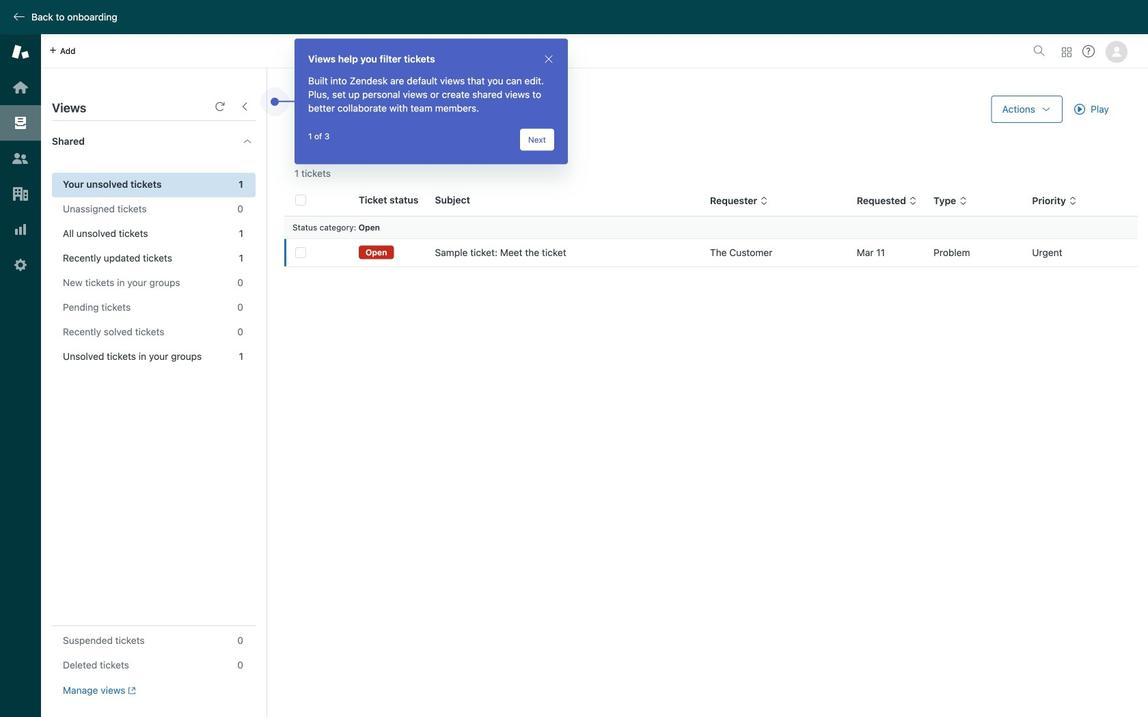 Task type: locate. For each thing, give the bounding box(es) containing it.
reporting image
[[12, 221, 29, 239]]

dialog
[[295, 39, 568, 164]]

close image
[[543, 54, 554, 65]]

views image
[[12, 114, 29, 132]]

admin image
[[12, 256, 29, 274]]

zendesk support image
[[12, 43, 29, 61]]

refresh views pane image
[[215, 101, 226, 112]]

get started image
[[12, 79, 29, 96]]

main element
[[0, 34, 41, 718]]

row
[[284, 239, 1138, 267]]

opens in a new tab image
[[125, 687, 136, 695]]

heading
[[41, 121, 267, 162]]

hide panel views image
[[239, 101, 250, 112]]

customers image
[[12, 150, 29, 167]]



Task type: describe. For each thing, give the bounding box(es) containing it.
zendesk products image
[[1062, 48, 1072, 57]]

organizations image
[[12, 185, 29, 203]]

get help image
[[1083, 45, 1095, 57]]



Task type: vqa. For each thing, say whether or not it's contained in the screenshot.
the Zendesk icon on the bottom left of page
no



